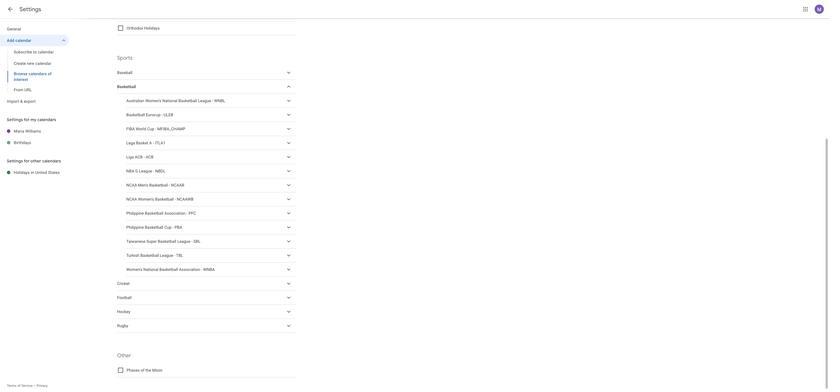 Task type: locate. For each thing, give the bounding box(es) containing it.
philippine basketball association - pfc tree item
[[126, 207, 297, 221]]

settings right go back icon
[[20, 6, 41, 13]]

terms
[[7, 384, 17, 388]]

1 vertical spatial calendar
[[38, 50, 54, 54]]

0 vertical spatial philippine
[[126, 211, 144, 216]]

1 vertical spatial holidays
[[14, 170, 30, 175]]

1 horizontal spatial of
[[48, 72, 52, 76]]

settings for my calendars tree
[[0, 126, 69, 149]]

- left pfc
[[187, 211, 188, 216]]

2 ncaa from the top
[[126, 197, 137, 202]]

0 vertical spatial settings
[[20, 6, 41, 13]]

calendars up "states"
[[42, 159, 61, 164]]

maria williams
[[14, 129, 41, 134]]

of for phases of the moon
[[141, 368, 145, 373]]

0 vertical spatial association
[[165, 211, 186, 216]]

philippine up the taiwanese
[[126, 225, 144, 230]]

0 vertical spatial for
[[24, 117, 30, 122]]

1 vertical spatial women's
[[138, 197, 154, 202]]

philippine for philippine basketball association - pfc
[[126, 211, 144, 216]]

subscribe to calendar
[[14, 50, 54, 54]]

women's national basketball association - wnba tree item
[[126, 263, 297, 277]]

tree
[[0, 23, 69, 107]]

orthodox
[[127, 26, 143, 30]]

nba
[[126, 169, 134, 174]]

privacy
[[37, 384, 48, 388]]

other
[[31, 159, 41, 164]]

national down turkish basketball league - tbl at bottom
[[144, 268, 159, 272]]

go back image
[[7, 6, 14, 13]]

acb right liga
[[135, 155, 143, 159]]

2 philippine from the top
[[126, 225, 144, 230]]

for left my
[[24, 117, 30, 122]]

ncaa
[[126, 183, 137, 188], [126, 197, 137, 202]]

calendars for other
[[42, 159, 61, 164]]

ncaa for ncaa women's basketball - ncaawb
[[126, 197, 137, 202]]

- right liga
[[144, 155, 145, 159]]

from url
[[14, 88, 32, 92]]

2 vertical spatial settings
[[7, 159, 23, 164]]

cup left pba
[[165, 225, 172, 230]]

basketball eurocup - uleb
[[126, 113, 173, 117]]

acb
[[135, 155, 143, 159], [146, 155, 154, 159]]

basketball down tbl
[[160, 268, 178, 272]]

settings up maria at the left of the page
[[7, 117, 23, 122]]

calendar for create new calendar
[[35, 61, 51, 66]]

league right g
[[139, 169, 152, 174]]

pfc
[[189, 211, 196, 216]]

0 horizontal spatial of
[[17, 384, 21, 388]]

2 horizontal spatial of
[[141, 368, 145, 373]]

1 vertical spatial philippine
[[126, 225, 144, 230]]

acb down 'a'
[[146, 155, 154, 159]]

0 vertical spatial ncaa
[[126, 183, 137, 188]]

2 vertical spatial calendars
[[42, 159, 61, 164]]

1 horizontal spatial acb
[[146, 155, 154, 159]]

1 vertical spatial cup
[[165, 225, 172, 230]]

basketball up philippine basketball cup - pba
[[145, 211, 164, 216]]

sbl
[[194, 239, 201, 244]]

basketball inside tree item
[[145, 211, 164, 216]]

holidays left in
[[14, 170, 30, 175]]

nba g league - nbdl
[[126, 169, 166, 174]]

basketball down the baseball
[[117, 84, 136, 89]]

philippine basketball association - pfc
[[126, 211, 196, 216]]

nba g league - nbdl tree item
[[126, 164, 297, 178]]

2 vertical spatial women's
[[126, 268, 143, 272]]

of down create new calendar
[[48, 72, 52, 76]]

holidays right orthodox
[[144, 26, 160, 30]]

0 vertical spatial of
[[48, 72, 52, 76]]

- right 'a'
[[153, 141, 154, 145]]

basketball up ncaa women's basketball - ncaawb
[[149, 183, 168, 188]]

association
[[165, 211, 186, 216], [179, 268, 200, 272]]

for for other
[[24, 159, 30, 164]]

holidays in united states link
[[14, 167, 69, 178]]

women's up eurocup
[[145, 99, 162, 103]]

women's inside australian women's national basketball league - wnbl tree item
[[145, 99, 162, 103]]

settings for other calendars
[[7, 159, 61, 164]]

0 vertical spatial women's
[[145, 99, 162, 103]]

-
[[212, 99, 213, 103], [162, 113, 163, 117], [155, 127, 156, 131], [153, 141, 154, 145], [144, 155, 145, 159], [153, 169, 154, 174], [169, 183, 170, 188], [175, 197, 176, 202], [187, 211, 188, 216], [173, 225, 174, 230], [192, 239, 193, 244], [174, 253, 175, 258], [201, 268, 202, 272]]

1 horizontal spatial holidays
[[144, 26, 160, 30]]

women's inside women's national basketball association - wnba tree item
[[126, 268, 143, 272]]

1 vertical spatial settings
[[7, 117, 23, 122]]

ncaa women's basketball - ncaawb tree item
[[126, 193, 297, 207]]

lega basket a - itla1 tree item
[[126, 136, 297, 150]]

national
[[163, 99, 178, 103], [144, 268, 159, 272]]

calendar right the to
[[38, 50, 54, 54]]

privacy link
[[37, 384, 48, 388]]

2 vertical spatial calendar
[[35, 61, 51, 66]]

cup inside fiba world cup - mfiba_champ tree item
[[147, 127, 154, 131]]

to
[[33, 50, 37, 54]]

turkish
[[126, 253, 140, 258]]

women's inside ncaa women's basketball - ncaawb tree item
[[138, 197, 154, 202]]

calendar right the new
[[35, 61, 51, 66]]

maria
[[14, 129, 24, 134]]

ncaa down ncaa men's basketball - ncaab
[[126, 197, 137, 202]]

1 ncaa from the top
[[126, 183, 137, 188]]

calendars inside browse calendars of interest
[[29, 72, 47, 76]]

1 horizontal spatial national
[[163, 99, 178, 103]]

settings for my calendars
[[7, 117, 56, 122]]

philippine inside tree item
[[126, 225, 144, 230]]

0 vertical spatial holidays
[[144, 26, 160, 30]]

- left sbl
[[192, 239, 193, 244]]

pba
[[175, 225, 182, 230]]

–
[[34, 384, 36, 388]]

export
[[24, 99, 36, 104]]

1 vertical spatial calendars
[[37, 117, 56, 122]]

settings for settings
[[20, 6, 41, 13]]

association up pba
[[165, 211, 186, 216]]

philippine
[[126, 211, 144, 216], [126, 225, 144, 230]]

itla1
[[155, 141, 166, 145]]

1 vertical spatial of
[[141, 368, 145, 373]]

basketball down basketball tree item
[[179, 99, 197, 103]]

group
[[0, 46, 69, 96]]

2 vertical spatial of
[[17, 384, 21, 388]]

australian women's national basketball league - wnbl tree item
[[126, 94, 297, 108]]

cup for basketball
[[165, 225, 172, 230]]

2 acb from the left
[[146, 155, 154, 159]]

1 acb from the left
[[135, 155, 143, 159]]

wnba
[[203, 268, 215, 272]]

terms of service – privacy
[[7, 384, 48, 388]]

women's for australian
[[145, 99, 162, 103]]

for left other
[[24, 159, 30, 164]]

basketball up the philippine basketball association - pfc in the bottom left of the page
[[155, 197, 174, 202]]

my
[[31, 117, 36, 122]]

0 vertical spatial calendar
[[15, 38, 31, 43]]

calendar up the subscribe
[[15, 38, 31, 43]]

of
[[48, 72, 52, 76], [141, 368, 145, 373], [17, 384, 21, 388]]

ncaa left the men's
[[126, 183, 137, 188]]

of inside browse calendars of interest
[[48, 72, 52, 76]]

basketball
[[117, 84, 136, 89], [179, 99, 197, 103], [126, 113, 145, 117], [149, 183, 168, 188], [155, 197, 174, 202], [145, 211, 164, 216], [145, 225, 164, 230], [158, 239, 176, 244], [141, 253, 159, 258], [160, 268, 178, 272]]

hockey
[[117, 310, 131, 314]]

women's down turkish
[[126, 268, 143, 272]]

fiba world cup - mfiba_champ
[[126, 127, 185, 131]]

0 horizontal spatial national
[[144, 268, 159, 272]]

calendar
[[15, 38, 31, 43], [38, 50, 54, 54], [35, 61, 51, 66]]

cup
[[147, 127, 154, 131], [165, 225, 172, 230]]

women's down the men's
[[138, 197, 154, 202]]

0 vertical spatial calendars
[[29, 72, 47, 76]]

of left the
[[141, 368, 145, 373]]

settings down "birthdays"
[[7, 159, 23, 164]]

calendars for my
[[37, 117, 56, 122]]

- left tbl
[[174, 253, 175, 258]]

1 vertical spatial association
[[179, 268, 200, 272]]

turkish basketball league - tbl tree item
[[126, 249, 297, 263]]

1 for from the top
[[24, 117, 30, 122]]

cup inside philippine basketball cup - pba tree item
[[165, 225, 172, 230]]

1 vertical spatial ncaa
[[126, 197, 137, 202]]

league
[[198, 99, 211, 103], [139, 169, 152, 174], [177, 239, 191, 244], [160, 253, 173, 258]]

women's national basketball association - wnba
[[126, 268, 215, 272]]

of right terms on the left bottom of the page
[[17, 384, 21, 388]]

0 horizontal spatial cup
[[147, 127, 154, 131]]

cricket tree item
[[117, 277, 297, 291]]

holidays
[[144, 26, 160, 30], [14, 170, 30, 175]]

moon
[[152, 368, 163, 373]]

philippine inside tree item
[[126, 211, 144, 216]]

national up uleb
[[163, 99, 178, 103]]

calendars down create new calendar
[[29, 72, 47, 76]]

subscribe
[[14, 50, 32, 54]]

association down tbl
[[179, 268, 200, 272]]

cup right world
[[147, 127, 154, 131]]

group containing subscribe to calendar
[[0, 46, 69, 96]]

holidays in united states tree item
[[0, 167, 69, 178]]

1 philippine from the top
[[126, 211, 144, 216]]

wnbl
[[214, 99, 225, 103]]

holidays inside tree item
[[14, 170, 30, 175]]

0 horizontal spatial acb
[[135, 155, 143, 159]]

lega
[[126, 141, 135, 145]]

settings for settings for my calendars
[[7, 117, 23, 122]]

lega basket a - itla1
[[126, 141, 166, 145]]

import
[[7, 99, 19, 104]]

philippine basketball cup - pba
[[126, 225, 182, 230]]

in
[[31, 170, 34, 175]]

new
[[27, 61, 34, 66]]

holidays in united states
[[14, 170, 60, 175]]

0 horizontal spatial holidays
[[14, 170, 30, 175]]

tree containing general
[[0, 23, 69, 107]]

ncaawb
[[177, 197, 194, 202]]

add calendar tree item
[[0, 35, 69, 46]]

fiba
[[126, 127, 135, 131]]

1 horizontal spatial cup
[[165, 225, 172, 230]]

create
[[14, 61, 26, 66]]

ncaab
[[171, 183, 184, 188]]

2 for from the top
[[24, 159, 30, 164]]

1 vertical spatial for
[[24, 159, 30, 164]]

settings for settings for other calendars
[[7, 159, 23, 164]]

rugby
[[117, 324, 128, 328]]

calendars right my
[[37, 117, 56, 122]]

women's
[[145, 99, 162, 103], [138, 197, 154, 202], [126, 268, 143, 272]]

taiwanese super basketball league - sbl
[[126, 239, 201, 244]]

0 vertical spatial cup
[[147, 127, 154, 131]]

philippine up philippine basketball cup - pba
[[126, 211, 144, 216]]

g
[[135, 169, 138, 174]]

from
[[14, 88, 23, 92]]

settings
[[20, 6, 41, 13], [7, 117, 23, 122], [7, 159, 23, 164]]



Task type: describe. For each thing, give the bounding box(es) containing it.
- inside tree item
[[187, 211, 188, 216]]

basketball eurocup - uleb tree item
[[126, 108, 297, 122]]

uleb
[[164, 113, 173, 117]]

other
[[117, 353, 131, 359]]

nbdl
[[155, 169, 166, 174]]

liga acb - acb
[[126, 155, 154, 159]]

mfiba_champ
[[157, 127, 185, 131]]

williams
[[25, 129, 41, 134]]

- left "nbdl"
[[153, 169, 154, 174]]

men's
[[138, 183, 148, 188]]

birthdays
[[14, 141, 31, 145]]

basketball right super
[[158, 239, 176, 244]]

eurocup
[[146, 113, 161, 117]]

cup for world
[[147, 127, 154, 131]]

calendar for subscribe to calendar
[[38, 50, 54, 54]]

super
[[147, 239, 157, 244]]

ncaa men's basketball - ncaab
[[126, 183, 184, 188]]

a
[[149, 141, 152, 145]]

- left ncaawb
[[175, 197, 176, 202]]

rugby tree item
[[117, 319, 297, 333]]

liga acb - acb tree item
[[126, 150, 297, 164]]

settings heading
[[20, 6, 41, 13]]

basketball down australian
[[126, 113, 145, 117]]

url
[[24, 88, 32, 92]]

orthodox holidays
[[127, 26, 160, 30]]

world
[[136, 127, 146, 131]]

- left the wnbl
[[212, 99, 213, 103]]

tbl
[[176, 253, 183, 258]]

service
[[21, 384, 33, 388]]

phases of the moon
[[127, 368, 163, 373]]

phases
[[127, 368, 140, 373]]

australian women's national basketball league - wnbl
[[126, 99, 225, 103]]

football
[[117, 296, 132, 300]]

birthdays link
[[14, 137, 69, 149]]

birthdays tree item
[[0, 137, 69, 149]]

create new calendar
[[14, 61, 51, 66]]

- left ncaab
[[169, 183, 170, 188]]

browse
[[14, 72, 28, 76]]

association inside tree item
[[179, 268, 200, 272]]

australian
[[126, 99, 144, 103]]

baseball
[[117, 70, 133, 75]]

- inside 'tree item'
[[153, 141, 154, 145]]

league left sbl
[[177, 239, 191, 244]]

- down eurocup
[[155, 127, 156, 131]]

taiwanese super basketball league - sbl tree item
[[126, 235, 297, 249]]

of for terms of service – privacy
[[17, 384, 21, 388]]

fiba world cup - mfiba_champ tree item
[[126, 122, 297, 136]]

calendar inside tree item
[[15, 38, 31, 43]]

- left wnba on the bottom left
[[201, 268, 202, 272]]

baseball tree item
[[117, 66, 297, 80]]

basket
[[136, 141, 148, 145]]

- left pba
[[173, 225, 174, 230]]

ncaa men's basketball - ncaab tree item
[[126, 178, 297, 193]]

hockey tree item
[[117, 305, 297, 319]]

add
[[7, 38, 14, 43]]

basketball up super
[[145, 225, 164, 230]]

- inside tree item
[[144, 155, 145, 159]]

ncaa for ncaa men's basketball - ncaab
[[126, 183, 137, 188]]

states
[[48, 170, 60, 175]]

football tree item
[[117, 291, 297, 305]]

association inside tree item
[[165, 211, 186, 216]]

&
[[20, 99, 23, 104]]

0 vertical spatial national
[[163, 99, 178, 103]]

sports
[[117, 55, 133, 61]]

maria williams tree item
[[0, 126, 69, 137]]

add calendar
[[7, 38, 31, 43]]

general
[[7, 27, 21, 31]]

philippine basketball cup - pba tree item
[[126, 221, 297, 235]]

1 vertical spatial national
[[144, 268, 159, 272]]

basketball tree item
[[117, 80, 297, 94]]

women's for ncaa
[[138, 197, 154, 202]]

cricket
[[117, 282, 130, 286]]

for for my
[[24, 117, 30, 122]]

import & export
[[7, 99, 36, 104]]

united
[[35, 170, 47, 175]]

basketball down super
[[141, 253, 159, 258]]

browse calendars of interest
[[14, 72, 52, 82]]

taiwanese
[[126, 239, 146, 244]]

the
[[146, 368, 151, 373]]

liga
[[126, 155, 134, 159]]

turkish basketball league - tbl
[[126, 253, 183, 258]]

ncaa women's basketball - ncaawb
[[126, 197, 194, 202]]

league down basketball tree item
[[198, 99, 211, 103]]

league left tbl
[[160, 253, 173, 258]]

terms of service link
[[7, 384, 33, 388]]

interest
[[14, 77, 28, 82]]

philippine for philippine basketball cup - pba
[[126, 225, 144, 230]]

- left uleb
[[162, 113, 163, 117]]



Task type: vqa. For each thing, say whether or not it's contained in the screenshot.
SEARCH FOR PEOPLE 'text box'
no



